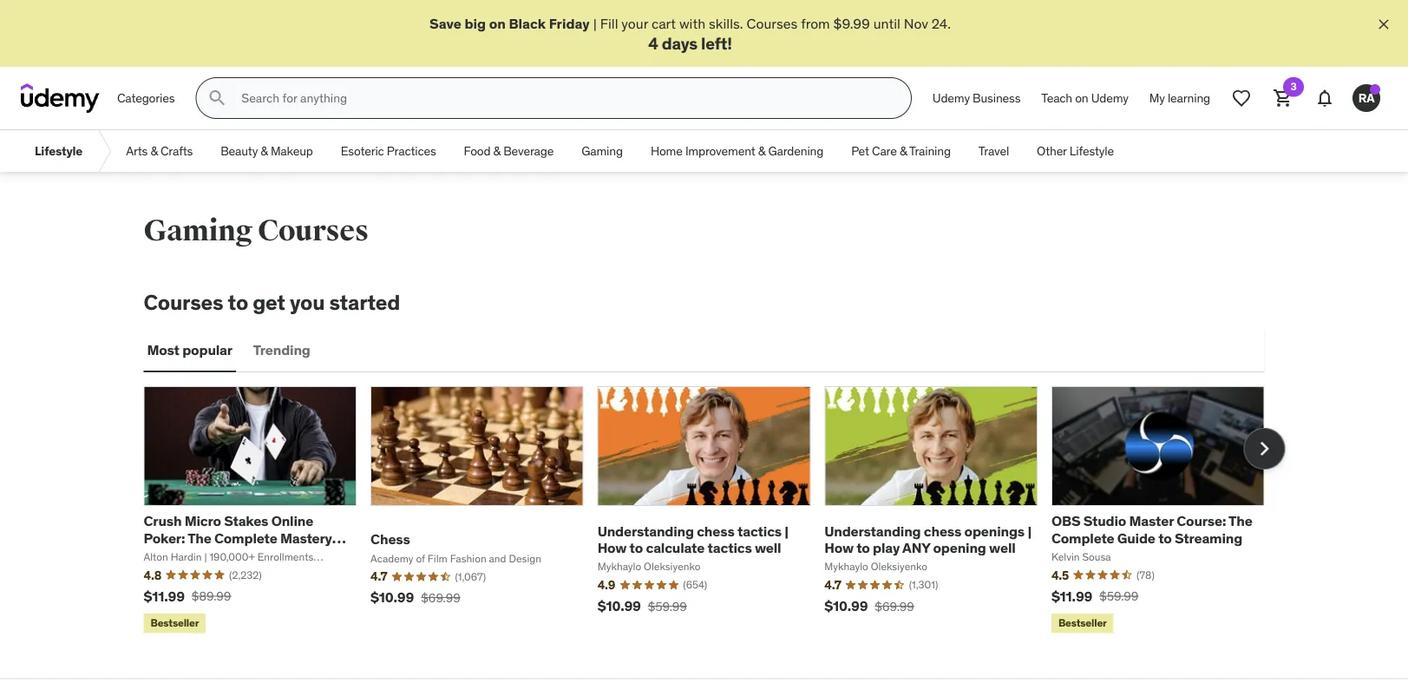Task type: locate. For each thing, give the bounding box(es) containing it.
save big on black friday | fill your cart with skills. courses from $9.99 until nov 24. 4 days left!
[[430, 14, 951, 53]]

lifestyle left arrow pointing to subcategory menu links icon
[[35, 143, 83, 159]]

on right big
[[489, 14, 506, 32]]

0 horizontal spatial guide
[[144, 545, 182, 563]]

0 horizontal spatial on
[[489, 14, 506, 32]]

lifestyle inside other lifestyle link
[[1070, 143, 1114, 159]]

1 horizontal spatial guide
[[1118, 529, 1156, 547]]

streaming
[[1175, 529, 1243, 547]]

openings
[[965, 522, 1025, 540]]

trending
[[253, 341, 310, 358]]

master
[[1130, 512, 1174, 530]]

Search for anything text field
[[238, 83, 890, 113]]

1 vertical spatial on
[[1075, 90, 1089, 106]]

2 horizontal spatial |
[[1028, 522, 1032, 540]]

1 how from the left
[[598, 539, 627, 556]]

2 horizontal spatial courses
[[747, 14, 798, 32]]

notifications image
[[1315, 88, 1336, 109]]

to left get
[[228, 289, 248, 315]]

food
[[464, 143, 491, 159]]

courses inside save big on black friday | fill your cart with skills. courses from $9.99 until nov 24. 4 days left!
[[747, 14, 798, 32]]

0 vertical spatial on
[[489, 14, 506, 32]]

2 lifestyle from the left
[[1070, 143, 1114, 159]]

most
[[147, 341, 180, 358]]

4 & from the left
[[758, 143, 766, 159]]

& right arts
[[150, 143, 158, 159]]

care
[[872, 143, 897, 159]]

teach on udemy
[[1042, 90, 1129, 106]]

0 horizontal spatial courses
[[144, 289, 223, 315]]

to left course:
[[1159, 529, 1172, 547]]

pet care & training
[[851, 143, 951, 159]]

save
[[430, 14, 462, 32]]

to left play
[[857, 539, 870, 556]]

1 horizontal spatial understanding
[[825, 522, 921, 540]]

crush micro stakes online poker: the complete mastery guide link
[[144, 512, 346, 563]]

understanding for calculate
[[598, 522, 694, 540]]

3 & from the left
[[493, 143, 501, 159]]

udemy business
[[933, 90, 1021, 106]]

most popular button
[[144, 329, 236, 371]]

2 understanding from the left
[[825, 522, 921, 540]]

gaming inside gaming link
[[582, 143, 623, 159]]

2 how from the left
[[825, 539, 854, 556]]

chess
[[697, 522, 735, 540], [924, 522, 962, 540]]

0 horizontal spatial udemy
[[933, 90, 970, 106]]

on right teach
[[1075, 90, 1089, 106]]

home improvement & gardening
[[651, 143, 824, 159]]

1 horizontal spatial lifestyle
[[1070, 143, 1114, 159]]

0 horizontal spatial complete
[[214, 529, 277, 547]]

the right poker:
[[188, 529, 211, 547]]

the right course:
[[1229, 512, 1253, 530]]

shopping cart with 3 items image
[[1273, 88, 1294, 109]]

1 & from the left
[[150, 143, 158, 159]]

my learning
[[1150, 90, 1211, 106]]

1 udemy from the left
[[933, 90, 970, 106]]

guide
[[1118, 529, 1156, 547], [144, 545, 182, 563]]

understanding
[[598, 522, 694, 540], [825, 522, 921, 540]]

until
[[874, 14, 901, 32]]

travel
[[979, 143, 1009, 159]]

1 horizontal spatial chess
[[924, 522, 962, 540]]

courses left from
[[747, 14, 798, 32]]

the
[[1229, 512, 1253, 530], [188, 529, 211, 547]]

udemy
[[933, 90, 970, 106], [1092, 90, 1129, 106]]

24.
[[932, 14, 951, 32]]

2 complete from the left
[[1052, 529, 1115, 547]]

1 horizontal spatial complete
[[1052, 529, 1115, 547]]

understanding chess tactics | how to calculate tactics well
[[598, 522, 789, 556]]

1 horizontal spatial on
[[1075, 90, 1089, 106]]

udemy left business
[[933, 90, 970, 106]]

1 understanding from the left
[[598, 522, 694, 540]]

| inside understanding chess openings | how to play any opening well
[[1028, 522, 1032, 540]]

crush
[[144, 512, 182, 530]]

practices
[[387, 143, 436, 159]]

& left gardening
[[758, 143, 766, 159]]

to left calculate at the bottom of the page
[[630, 539, 643, 556]]

| inside save big on black friday | fill your cart with skills. courses from $9.99 until nov 24. 4 days left!
[[593, 14, 597, 32]]

understanding chess openings | how to play any opening well
[[825, 522, 1032, 556]]

& for beauty
[[261, 143, 268, 159]]

well
[[755, 539, 781, 556], [989, 539, 1016, 556]]

lifestyle inside lifestyle link
[[35, 143, 83, 159]]

| for understanding chess tactics | how to calculate tactics well
[[785, 522, 789, 540]]

courses up you at top
[[258, 213, 369, 249]]

micro
[[185, 512, 221, 530]]

guide inside obs studio master course: the complete guide to streaming
[[1118, 529, 1156, 547]]

get
[[253, 289, 285, 315]]

0 horizontal spatial |
[[593, 14, 597, 32]]

1 vertical spatial courses
[[258, 213, 369, 249]]

1 horizontal spatial gaming
[[582, 143, 623, 159]]

1 horizontal spatial |
[[785, 522, 789, 540]]

understanding inside understanding chess tactics | how to calculate tactics well
[[598, 522, 694, 540]]

beauty
[[221, 143, 258, 159]]

gaming courses
[[144, 213, 369, 249]]

complete inside obs studio master course: the complete guide to streaming
[[1052, 529, 1115, 547]]

popular
[[182, 341, 232, 358]]

with
[[679, 14, 706, 32]]

0 horizontal spatial the
[[188, 529, 211, 547]]

obs
[[1052, 512, 1081, 530]]

0 horizontal spatial well
[[755, 539, 781, 556]]

skills.
[[709, 14, 743, 32]]

guide down the crush
[[144, 545, 182, 563]]

arts & crafts
[[126, 143, 193, 159]]

fill
[[600, 14, 618, 32]]

|
[[593, 14, 597, 32], [785, 522, 789, 540], [1028, 522, 1032, 540]]

mastery
[[280, 529, 332, 547]]

to
[[228, 289, 248, 315], [1159, 529, 1172, 547], [630, 539, 643, 556], [857, 539, 870, 556]]

well inside understanding chess tactics | how to calculate tactics well
[[755, 539, 781, 556]]

poker:
[[144, 529, 185, 547]]

& right care
[[900, 143, 907, 159]]

3
[[1291, 80, 1297, 93]]

chess
[[371, 530, 410, 548]]

udemy left my
[[1092, 90, 1129, 106]]

how
[[598, 539, 627, 556], [825, 539, 854, 556]]

food & beverage link
[[450, 130, 568, 172]]

on
[[489, 14, 506, 32], [1075, 90, 1089, 106]]

| inside understanding chess tactics | how to calculate tactics well
[[785, 522, 789, 540]]

other lifestyle link
[[1023, 130, 1128, 172]]

chess inside understanding chess tactics | how to calculate tactics well
[[697, 522, 735, 540]]

guide left course:
[[1118, 529, 1156, 547]]

understanding for play
[[825, 522, 921, 540]]

esoteric
[[341, 143, 384, 159]]

ra
[[1359, 90, 1375, 106]]

0 horizontal spatial understanding
[[598, 522, 694, 540]]

1 horizontal spatial the
[[1229, 512, 1253, 530]]

course:
[[1177, 512, 1226, 530]]

0 vertical spatial courses
[[747, 14, 798, 32]]

understanding inside understanding chess openings | how to play any opening well
[[825, 522, 921, 540]]

play
[[873, 539, 900, 556]]

0 horizontal spatial chess
[[697, 522, 735, 540]]

how left play
[[825, 539, 854, 556]]

2 & from the left
[[261, 143, 268, 159]]

chess inside understanding chess openings | how to play any opening well
[[924, 522, 962, 540]]

cart
[[652, 14, 676, 32]]

tactics
[[738, 522, 782, 540], [708, 539, 752, 556]]

teach
[[1042, 90, 1073, 106]]

chess for tactics
[[697, 522, 735, 540]]

& for food
[[493, 143, 501, 159]]

2 chess from the left
[[924, 522, 962, 540]]

lifestyle right other
[[1070, 143, 1114, 159]]

how left calculate at the bottom of the page
[[598, 539, 627, 556]]

& right beauty
[[261, 143, 268, 159]]

training
[[910, 143, 951, 159]]

1 horizontal spatial well
[[989, 539, 1016, 556]]

1 horizontal spatial how
[[825, 539, 854, 556]]

how inside understanding chess openings | how to play any opening well
[[825, 539, 854, 556]]

gaming down crafts
[[144, 213, 253, 249]]

categories
[[117, 90, 175, 106]]

close image
[[1376, 16, 1393, 33]]

to inside understanding chess openings | how to play any opening well
[[857, 539, 870, 556]]

calculate
[[646, 539, 705, 556]]

0 vertical spatial gaming
[[582, 143, 623, 159]]

1 vertical spatial gaming
[[144, 213, 253, 249]]

courses up most popular at the left of page
[[144, 289, 223, 315]]

udemy inside the teach on udemy link
[[1092, 90, 1129, 106]]

how inside understanding chess tactics | how to calculate tactics well
[[598, 539, 627, 556]]

guide inside crush micro stakes online poker: the complete mastery guide
[[144, 545, 182, 563]]

1 horizontal spatial courses
[[258, 213, 369, 249]]

1 complete from the left
[[214, 529, 277, 547]]

1 well from the left
[[755, 539, 781, 556]]

0 horizontal spatial lifestyle
[[35, 143, 83, 159]]

trending button
[[250, 329, 314, 371]]

gaming link
[[568, 130, 637, 172]]

improvement
[[686, 143, 756, 159]]

studio
[[1084, 512, 1127, 530]]

my learning link
[[1139, 77, 1221, 119]]

2 udemy from the left
[[1092, 90, 1129, 106]]

1 chess from the left
[[697, 522, 735, 540]]

1 horizontal spatial udemy
[[1092, 90, 1129, 106]]

complete
[[214, 529, 277, 547], [1052, 529, 1115, 547]]

2 well from the left
[[989, 539, 1016, 556]]

& right food
[[493, 143, 501, 159]]

you have alerts image
[[1370, 84, 1381, 95]]

0 horizontal spatial how
[[598, 539, 627, 556]]

1 lifestyle from the left
[[35, 143, 83, 159]]

0 horizontal spatial gaming
[[144, 213, 253, 249]]

gaming left home
[[582, 143, 623, 159]]

business
[[973, 90, 1021, 106]]



Task type: describe. For each thing, give the bounding box(es) containing it.
the inside obs studio master course: the complete guide to streaming
[[1229, 512, 1253, 530]]

my
[[1150, 90, 1165, 106]]

crafts
[[161, 143, 193, 159]]

beverage
[[504, 143, 554, 159]]

& for arts
[[150, 143, 158, 159]]

courses to get you started
[[144, 289, 400, 315]]

understanding chess openings | how to play any opening well link
[[825, 522, 1032, 556]]

online
[[271, 512, 313, 530]]

well inside understanding chess openings | how to play any opening well
[[989, 539, 1016, 556]]

beauty & makeup link
[[207, 130, 327, 172]]

on inside save big on black friday | fill your cart with skills. courses from $9.99 until nov 24. 4 days left!
[[489, 14, 506, 32]]

beauty & makeup
[[221, 143, 313, 159]]

gaming for gaming
[[582, 143, 623, 159]]

to inside understanding chess tactics | how to calculate tactics well
[[630, 539, 643, 556]]

pet care & training link
[[838, 130, 965, 172]]

black
[[509, 14, 546, 32]]

to inside obs studio master course: the complete guide to streaming
[[1159, 529, 1172, 547]]

chess for any
[[924, 522, 962, 540]]

submit search image
[[207, 88, 228, 109]]

2 vertical spatial courses
[[144, 289, 223, 315]]

$9.99
[[834, 14, 870, 32]]

categories button
[[107, 77, 185, 119]]

your
[[622, 14, 648, 32]]

carousel element
[[144, 386, 1286, 637]]

arts & crafts link
[[112, 130, 207, 172]]

obs studio master course: the complete guide to streaming link
[[1052, 512, 1253, 547]]

complete inside crush micro stakes online poker: the complete mastery guide
[[214, 529, 277, 547]]

lifestyle link
[[21, 130, 96, 172]]

crush micro stakes online poker: the complete mastery guide
[[144, 512, 332, 563]]

opening
[[933, 539, 987, 556]]

from
[[801, 14, 830, 32]]

big
[[465, 14, 486, 32]]

3 link
[[1263, 77, 1304, 119]]

the inside crush micro stakes online poker: the complete mastery guide
[[188, 529, 211, 547]]

friday
[[549, 14, 590, 32]]

how for understanding chess openings | how to play any opening well
[[825, 539, 854, 556]]

travel link
[[965, 130, 1023, 172]]

home improvement & gardening link
[[637, 130, 838, 172]]

obs studio master course: the complete guide to streaming
[[1052, 512, 1253, 547]]

| for understanding chess openings | how to play any opening well
[[1028, 522, 1032, 540]]

arrow pointing to subcategory menu links image
[[96, 130, 112, 172]]

esoteric practices
[[341, 143, 436, 159]]

esoteric practices link
[[327, 130, 450, 172]]

udemy business link
[[922, 77, 1031, 119]]

other lifestyle
[[1037, 143, 1114, 159]]

most popular
[[147, 341, 232, 358]]

left!
[[701, 32, 732, 53]]

udemy inside udemy business link
[[933, 90, 970, 106]]

nov
[[904, 14, 928, 32]]

ra link
[[1346, 77, 1388, 119]]

wishlist image
[[1231, 88, 1252, 109]]

teach on udemy link
[[1031, 77, 1139, 119]]

4
[[648, 32, 658, 53]]

5 & from the left
[[900, 143, 907, 159]]

makeup
[[271, 143, 313, 159]]

you
[[290, 289, 325, 315]]

gaming for gaming courses
[[144, 213, 253, 249]]

udemy image
[[21, 83, 100, 113]]

next image
[[1251, 435, 1279, 463]]

other
[[1037, 143, 1067, 159]]

gardening
[[768, 143, 824, 159]]

how for understanding chess tactics | how to calculate tactics well
[[598, 539, 627, 556]]

food & beverage
[[464, 143, 554, 159]]

learning
[[1168, 90, 1211, 106]]

chess link
[[371, 530, 410, 548]]

arts
[[126, 143, 148, 159]]

days
[[662, 32, 698, 53]]

understanding chess tactics | how to calculate tactics well link
[[598, 522, 789, 556]]

stakes
[[224, 512, 268, 530]]

started
[[329, 289, 400, 315]]

any
[[903, 539, 930, 556]]



Task type: vqa. For each thing, say whether or not it's contained in the screenshot.
carousel "element" at the bottom of page
yes



